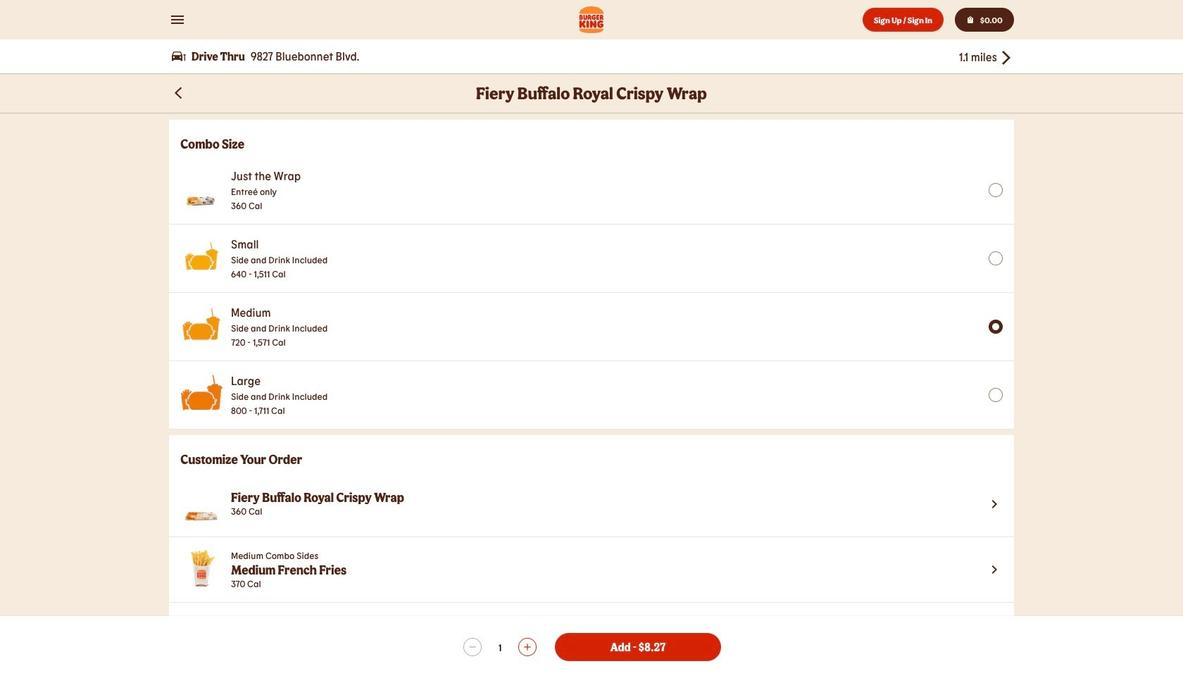 Task type: describe. For each thing, give the bounding box(es) containing it.
1 360 cal element from the top
[[231, 199, 301, 213]]

640 - 1,511 cal element
[[231, 267, 328, 281]]

800 - 1,711 cal element
[[231, 404, 328, 418]]

2 360 cal element from the top
[[231, 504, 404, 518]]

720 - 1,571 cal element
[[231, 335, 328, 349]]



Task type: locate. For each thing, give the bounding box(es) containing it.
back image
[[172, 86, 186, 100], [175, 87, 182, 99]]

1 vertical spatial 360 cal element
[[231, 504, 404, 518]]

primary navigation element
[[0, 0, 1183, 73]]

drivethru image
[[172, 52, 186, 61]]

heading
[[476, 82, 707, 104], [180, 137, 1003, 151], [180, 452, 1003, 466], [231, 490, 404, 504], [231, 563, 347, 577]]

370 cal element
[[231, 577, 347, 591]]

drivethru image
[[172, 49, 186, 63]]

back image
[[997, 49, 1014, 66]]

0 vertical spatial 360 cal element
[[231, 199, 301, 213]]

360 cal element
[[231, 199, 301, 213], [231, 504, 404, 518]]



Task type: vqa. For each thing, say whether or not it's contained in the screenshot.
DriveThru image
yes



